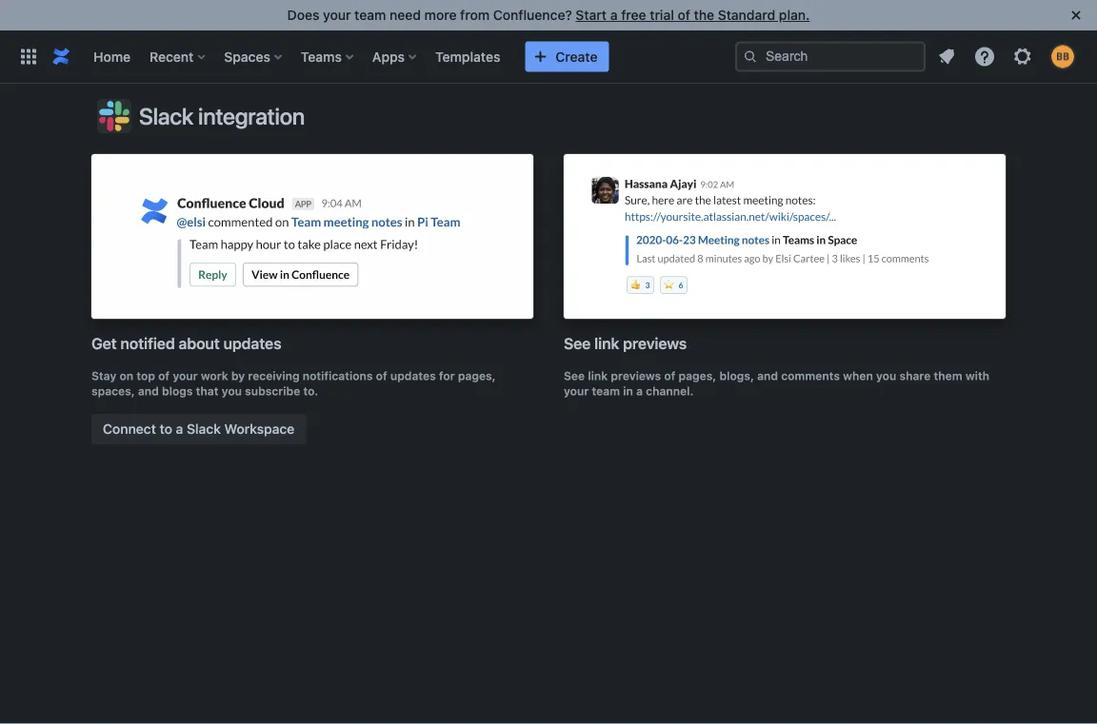 Task type: vqa. For each thing, say whether or not it's contained in the screenshot.
All Content
no



Task type: describe. For each thing, give the bounding box(es) containing it.
the
[[694, 7, 714, 23]]

does
[[287, 7, 319, 23]]

of
[[678, 7, 690, 23]]

from
[[460, 7, 490, 23]]

more
[[424, 7, 457, 23]]

confluence?
[[493, 7, 572, 23]]

home
[[93, 49, 131, 64]]

free
[[621, 7, 646, 23]]

templates link
[[430, 41, 506, 72]]

teams button
[[295, 41, 361, 72]]

spaces button
[[218, 41, 289, 72]]

need
[[390, 7, 421, 23]]

plan.
[[779, 7, 810, 23]]

standard
[[718, 7, 775, 23]]

create
[[556, 49, 598, 64]]

teams
[[301, 49, 342, 64]]



Task type: locate. For each thing, give the bounding box(es) containing it.
close image
[[1065, 4, 1088, 27]]

your
[[323, 7, 351, 23]]

banner containing home
[[0, 30, 1097, 84]]

apps button
[[367, 41, 424, 72]]

confluence image
[[50, 45, 72, 68]]

recent
[[150, 49, 194, 64]]

trial
[[650, 7, 674, 23]]

spaces
[[224, 49, 270, 64]]

start
[[576, 7, 607, 23]]

apps
[[372, 49, 405, 64]]

does your team need more from confluence? start a free trial of the standard plan.
[[287, 7, 810, 23]]

search image
[[743, 49, 758, 64]]

help icon image
[[973, 45, 996, 68]]

create button
[[525, 41, 609, 72]]

settings icon image
[[1011, 45, 1034, 68]]

home link
[[88, 41, 136, 72]]

banner
[[0, 30, 1097, 84]]

appswitcher icon image
[[17, 45, 40, 68]]

Search field
[[735, 41, 926, 72]]

confluence image
[[50, 45, 72, 68]]

recent button
[[144, 41, 213, 72]]

notification icon image
[[935, 45, 958, 68]]

global element
[[11, 30, 735, 83]]

team
[[354, 7, 386, 23]]

a
[[610, 7, 618, 23]]

start a free trial of the standard plan. link
[[576, 7, 810, 23]]

templates
[[435, 49, 500, 64]]



